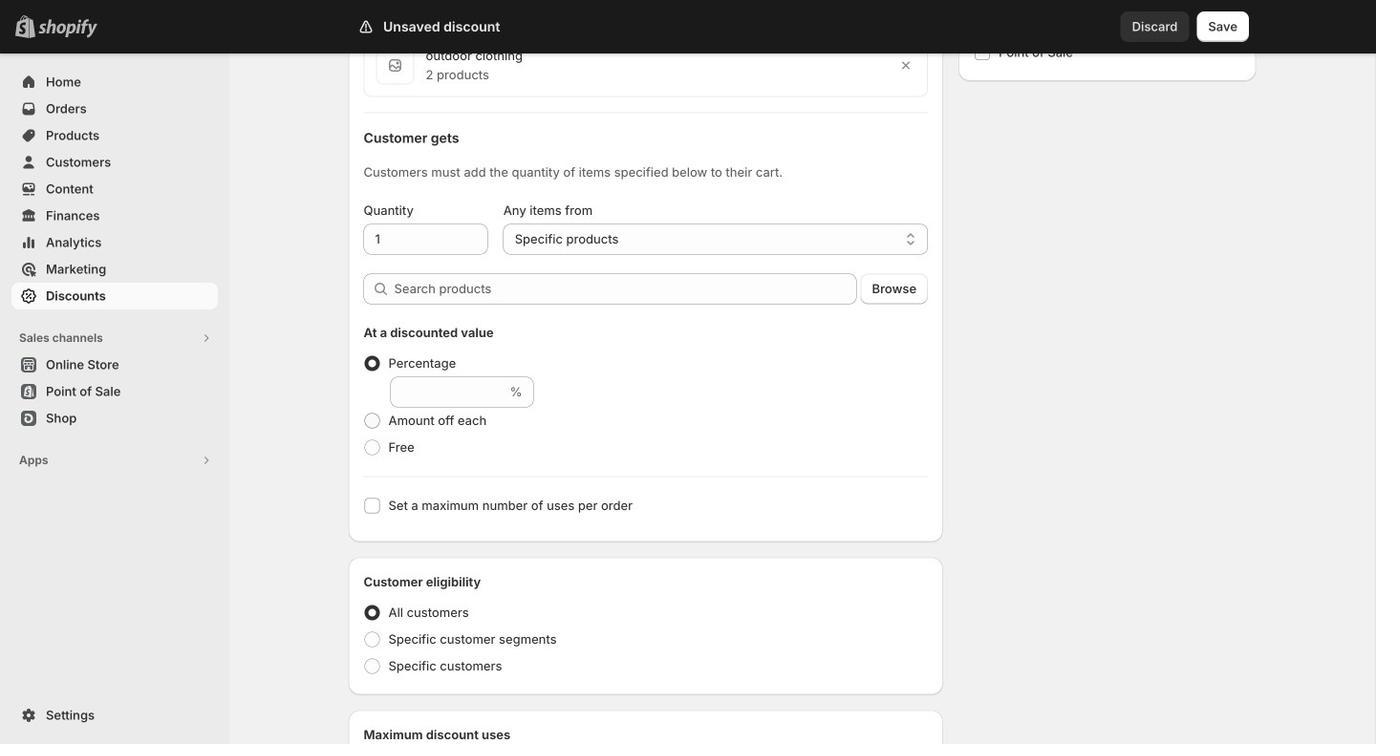 Task type: vqa. For each thing, say whether or not it's contained in the screenshot.
the Shopify image
yes



Task type: locate. For each thing, give the bounding box(es) containing it.
None text field
[[390, 377, 506, 408]]

None text field
[[364, 224, 488, 255]]



Task type: describe. For each thing, give the bounding box(es) containing it.
shopify image
[[38, 19, 97, 38]]

Search products text field
[[394, 274, 857, 304]]



